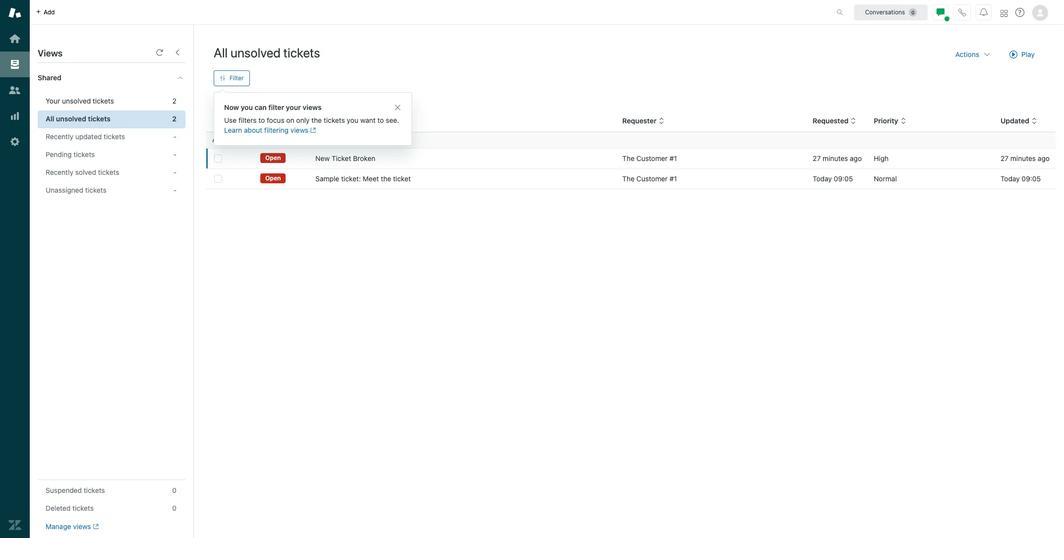 Task type: vqa. For each thing, say whether or not it's contained in the screenshot.
Actions dropdown button at the right of page
no



Task type: locate. For each thing, give the bounding box(es) containing it.
unsolved down your unsolved tickets
[[56, 115, 86, 123]]

2 - from the top
[[173, 150, 177, 159]]

add
[[44, 8, 55, 16]]

unassigned tickets
[[46, 186, 106, 194]]

open for sample ticket: meet the ticket
[[265, 175, 281, 182]]

your
[[46, 97, 60, 105]]

1 open from the top
[[265, 154, 281, 162]]

all unsolved tickets
[[214, 45, 320, 60], [46, 115, 111, 123]]

2
[[173, 97, 177, 105], [172, 115, 177, 123]]

1 vertical spatial recently
[[46, 168, 73, 177]]

the up (opens in a new tab) icon
[[312, 116, 322, 125]]

2 row from the top
[[206, 169, 1056, 189]]

all
[[214, 45, 228, 60], [46, 115, 54, 123]]

0
[[172, 487, 177, 495], [172, 505, 177, 513]]

open
[[265, 154, 281, 162], [265, 175, 281, 182]]

0 horizontal spatial all
[[46, 115, 54, 123]]

0 for suspended tickets
[[172, 487, 177, 495]]

recently up pending
[[46, 132, 73, 141]]

notifications image
[[980, 8, 988, 16]]

2 recently from the top
[[46, 168, 73, 177]]

1 27 from the left
[[813, 154, 821, 163]]

0 vertical spatial recently
[[46, 132, 73, 141]]

0 for deleted tickets
[[172, 505, 177, 513]]

0 horizontal spatial today 09:05
[[813, 175, 854, 183]]

today
[[813, 175, 833, 183], [1001, 175, 1020, 183]]

to up learn about filtering views
[[259, 116, 265, 125]]

minutes down requested button
[[823, 154, 849, 163]]

1 horizontal spatial today 09:05
[[1001, 175, 1041, 183]]

27
[[813, 154, 821, 163], [1001, 154, 1009, 163]]

about
[[244, 126, 263, 134]]

0 vertical spatial you
[[241, 103, 253, 112]]

you
[[241, 103, 253, 112], [347, 116, 359, 125]]

0 vertical spatial all
[[214, 45, 228, 60]]

the inside now you can filter your views dialog
[[312, 116, 322, 125]]

2 0 from the top
[[172, 505, 177, 513]]

4 - from the top
[[173, 186, 177, 194]]

2 to from the left
[[378, 116, 384, 125]]

views up use filters to focus on only the tickets you want to see.
[[303, 103, 322, 112]]

pending tickets
[[46, 150, 95, 159]]

you left want
[[347, 116, 359, 125]]

1 horizontal spatial 09:05
[[1022, 175, 1041, 183]]

1 horizontal spatial the
[[381, 175, 391, 183]]

row containing sample ticket: meet the ticket
[[206, 169, 1056, 189]]

all up the filter button
[[214, 45, 228, 60]]

to
[[259, 116, 265, 125], [378, 116, 384, 125]]

27 minutes ago
[[813, 154, 862, 163], [1001, 154, 1050, 163]]

now you can filter your views
[[224, 103, 322, 112]]

open for new ticket broken
[[265, 154, 281, 162]]

0 horizontal spatial you
[[241, 103, 253, 112]]

recently down pending
[[46, 168, 73, 177]]

27 minutes ago down requested button
[[813, 154, 862, 163]]

0 horizontal spatial to
[[259, 116, 265, 125]]

27 down requested
[[813, 154, 821, 163]]

1 vertical spatial the
[[381, 175, 391, 183]]

1 the from the top
[[623, 154, 635, 163]]

3 - from the top
[[173, 168, 177, 177]]

-
[[173, 132, 177, 141], [173, 150, 177, 159], [173, 168, 177, 177], [173, 186, 177, 194]]

today 09:05
[[813, 175, 854, 183], [1001, 175, 1041, 183]]

1 #1 from the top
[[670, 154, 677, 163]]

1 horizontal spatial today
[[1001, 175, 1020, 183]]

1 0 from the top
[[172, 487, 177, 495]]

all unsolved tickets up filter
[[214, 45, 320, 60]]

27 down updated
[[1001, 154, 1009, 163]]

2 the customer #1 from the top
[[623, 175, 677, 183]]

#1 for today 09:05
[[670, 175, 677, 183]]

customers image
[[8, 84, 21, 97]]

see.
[[386, 116, 399, 125]]

2 open from the top
[[265, 175, 281, 182]]

2 customer from the top
[[637, 175, 668, 183]]

1 vertical spatial all unsolved tickets
[[46, 115, 111, 123]]

views
[[303, 103, 322, 112], [291, 126, 309, 134], [73, 523, 91, 531]]

sample ticket: meet the ticket
[[316, 175, 411, 183]]

unsolved up filter
[[231, 45, 281, 60]]

button displays agent's chat status as online. image
[[937, 8, 945, 16]]

0 horizontal spatial ago
[[850, 154, 862, 163]]

1 vertical spatial you
[[347, 116, 359, 125]]

1 horizontal spatial all
[[214, 45, 228, 60]]

broken
[[353, 154, 376, 163]]

1 2 from the top
[[173, 97, 177, 105]]

2 vertical spatial views
[[73, 523, 91, 531]]

shared
[[38, 73, 61, 82]]

learn about filtering views
[[224, 126, 309, 134]]

learn
[[224, 126, 242, 134]]

refresh views pane image
[[156, 49, 164, 57]]

- for recently updated tickets
[[173, 132, 177, 141]]

09:05
[[834, 175, 854, 183], [1022, 175, 1041, 183]]

0 horizontal spatial 09:05
[[834, 175, 854, 183]]

1 vertical spatial unsolved
[[62, 97, 91, 105]]

0 horizontal spatial today
[[813, 175, 833, 183]]

1 horizontal spatial all unsolved tickets
[[214, 45, 320, 60]]

0 vertical spatial the
[[623, 154, 635, 163]]

1 horizontal spatial ago
[[1038, 154, 1050, 163]]

0 horizontal spatial 27 minutes ago
[[813, 154, 862, 163]]

1 customer from the top
[[637, 154, 668, 163]]

recently solved tickets
[[46, 168, 119, 177]]

2 the from the top
[[623, 175, 635, 183]]

the right meet
[[381, 175, 391, 183]]

1 - from the top
[[173, 132, 177, 141]]

manage views
[[46, 523, 91, 531]]

1 vertical spatial the customer #1
[[623, 175, 677, 183]]

the customer #1 for 27 minutes ago
[[623, 154, 677, 163]]

0 vertical spatial open
[[265, 154, 281, 162]]

requester button
[[623, 117, 665, 126]]

1 vertical spatial #1
[[670, 175, 677, 183]]

unsolved right your
[[62, 97, 91, 105]]

updated button
[[1001, 117, 1038, 126]]

1 vertical spatial open
[[265, 175, 281, 182]]

priority button
[[874, 117, 907, 126]]

close image
[[394, 104, 402, 112]]

1 horizontal spatial 27
[[1001, 154, 1009, 163]]

the customer #1 for today 09:05
[[623, 175, 677, 183]]

1 vertical spatial customer
[[637, 175, 668, 183]]

1 vertical spatial the
[[623, 175, 635, 183]]

minutes
[[823, 154, 849, 163], [1011, 154, 1037, 163]]

0 horizontal spatial 27
[[813, 154, 821, 163]]

- for pending tickets
[[173, 150, 177, 159]]

tara
[[241, 136, 254, 144]]

(opens in a new tab) image
[[91, 525, 99, 531]]

customer
[[637, 154, 668, 163], [637, 175, 668, 183]]

0 horizontal spatial the
[[312, 116, 322, 125]]

the
[[312, 116, 322, 125], [381, 175, 391, 183]]

tickets
[[284, 45, 320, 60], [93, 97, 114, 105], [88, 115, 111, 123], [324, 116, 345, 125], [104, 132, 125, 141], [74, 150, 95, 159], [98, 168, 119, 177], [85, 186, 106, 194], [84, 487, 105, 495], [72, 505, 94, 513]]

minutes down updated button at the top right of the page
[[1011, 154, 1037, 163]]

27 minutes ago down updated button at the top right of the page
[[1001, 154, 1050, 163]]

1 horizontal spatial to
[[378, 116, 384, 125]]

1 the customer #1 from the top
[[623, 154, 677, 163]]

use filters to focus on only the tickets you want to see.
[[224, 116, 399, 125]]

0 vertical spatial 2
[[173, 97, 177, 105]]

recently
[[46, 132, 73, 141], [46, 168, 73, 177]]

1 horizontal spatial minutes
[[1011, 154, 1037, 163]]

row
[[206, 149, 1056, 169], [206, 169, 1056, 189]]

your unsolved tickets
[[46, 97, 114, 105]]

focus
[[267, 116, 285, 125]]

to left 'see.'
[[378, 116, 384, 125]]

1 vertical spatial 0
[[172, 505, 177, 513]]

1 27 minutes ago from the left
[[813, 154, 862, 163]]

manage views link
[[46, 523, 99, 532]]

0 vertical spatial #1
[[670, 154, 677, 163]]

the customer #1
[[623, 154, 677, 163], [623, 175, 677, 183]]

0 vertical spatial the customer #1
[[623, 154, 677, 163]]

2 #1 from the top
[[670, 175, 677, 183]]

all down your
[[46, 115, 54, 123]]

2 27 minutes ago from the left
[[1001, 154, 1050, 163]]

1 horizontal spatial you
[[347, 116, 359, 125]]

unsolved
[[231, 45, 281, 60], [62, 97, 91, 105], [56, 115, 86, 123]]

1 row from the top
[[206, 149, 1056, 169]]

2 09:05 from the left
[[1022, 175, 1041, 183]]

the
[[623, 154, 635, 163], [623, 175, 635, 183]]

1 ago from the left
[[850, 154, 862, 163]]

main element
[[0, 0, 30, 539]]

zendesk support image
[[8, 6, 21, 19]]

2 2 from the top
[[172, 115, 177, 123]]

0 vertical spatial customer
[[637, 154, 668, 163]]

your
[[286, 103, 301, 112]]

learn about filtering views link
[[224, 126, 316, 134]]

requested button
[[813, 117, 857, 126]]

2 for all unsolved tickets
[[172, 115, 177, 123]]

#1 for 27 minutes ago
[[670, 154, 677, 163]]

2 today from the left
[[1001, 175, 1020, 183]]

get started image
[[8, 32, 21, 45]]

0 horizontal spatial minutes
[[823, 154, 849, 163]]

all unsolved tickets down your unsolved tickets
[[46, 115, 111, 123]]

1 vertical spatial 2
[[172, 115, 177, 123]]

solved
[[75, 168, 96, 177]]

views down deleted tickets
[[73, 523, 91, 531]]

conversations
[[866, 8, 906, 16]]

the inside sample ticket: meet the ticket link
[[381, 175, 391, 183]]

1 recently from the top
[[46, 132, 73, 141]]

#1
[[670, 154, 677, 163], [670, 175, 677, 183]]

you up "filters"
[[241, 103, 253, 112]]

0 vertical spatial the
[[312, 116, 322, 125]]

1 to from the left
[[259, 116, 265, 125]]

sample
[[316, 175, 339, 183]]

views down only
[[291, 126, 309, 134]]

0 vertical spatial 0
[[172, 487, 177, 495]]

deleted
[[46, 505, 71, 513]]

updated
[[75, 132, 102, 141]]

customer for 27 minutes ago
[[637, 154, 668, 163]]

shared heading
[[30, 63, 194, 93]]

1 horizontal spatial 27 minutes ago
[[1001, 154, 1050, 163]]

use
[[224, 116, 237, 125]]

shultz
[[255, 136, 274, 144]]

ago
[[850, 154, 862, 163], [1038, 154, 1050, 163]]



Task type: describe. For each thing, give the bounding box(es) containing it.
normal
[[874, 175, 898, 183]]

add button
[[30, 0, 61, 24]]

play button
[[1002, 45, 1044, 65]]

ticket:
[[341, 175, 361, 183]]

zendesk image
[[8, 519, 21, 532]]

on
[[286, 116, 295, 125]]

tickets inside now you can filter your views dialog
[[324, 116, 345, 125]]

views image
[[8, 58, 21, 71]]

new ticket broken
[[316, 154, 376, 163]]

new ticket broken link
[[316, 154, 376, 164]]

customer for today 09:05
[[637, 175, 668, 183]]

collapse views pane image
[[174, 49, 182, 57]]

want
[[360, 116, 376, 125]]

can
[[255, 103, 267, 112]]

meet
[[363, 175, 379, 183]]

sample ticket: meet the ticket link
[[316, 174, 411, 184]]

0 horizontal spatial all unsolved tickets
[[46, 115, 111, 123]]

0 vertical spatial unsolved
[[231, 45, 281, 60]]

2 ago from the left
[[1038, 154, 1050, 163]]

conversations button
[[855, 4, 928, 20]]

(opens in a new tab) image
[[309, 128, 316, 134]]

1 vertical spatial all
[[46, 115, 54, 123]]

0 vertical spatial views
[[303, 103, 322, 112]]

row containing new ticket broken
[[206, 149, 1056, 169]]

2 today 09:05 from the left
[[1001, 175, 1041, 183]]

suspended
[[46, 487, 82, 495]]

now
[[224, 103, 239, 112]]

now you can filter your views dialog
[[214, 92, 412, 146]]

1 vertical spatial views
[[291, 126, 309, 134]]

ticket
[[332, 154, 351, 163]]

subject
[[316, 116, 341, 125]]

only
[[296, 116, 310, 125]]

get help image
[[1016, 8, 1025, 17]]

unassigned
[[46, 186, 83, 194]]

filter
[[230, 74, 244, 82]]

priority
[[874, 117, 899, 125]]

requested
[[813, 117, 849, 125]]

1 today 09:05 from the left
[[813, 175, 854, 183]]

shared button
[[30, 63, 167, 93]]

requester
[[623, 117, 657, 125]]

high
[[874, 154, 889, 163]]

2 for your unsolved tickets
[[173, 97, 177, 105]]

filtering
[[264, 126, 289, 134]]

pending
[[46, 150, 72, 159]]

the for 27
[[623, 154, 635, 163]]

filters
[[239, 116, 257, 125]]

ticket
[[393, 175, 411, 183]]

updated
[[1001, 117, 1030, 125]]

admin image
[[8, 135, 21, 148]]

recently for recently solved tickets
[[46, 168, 73, 177]]

assignee: tara shultz
[[212, 136, 274, 144]]

1 09:05 from the left
[[834, 175, 854, 183]]

zendesk products image
[[1001, 10, 1008, 17]]

the for today
[[623, 175, 635, 183]]

0 vertical spatial all unsolved tickets
[[214, 45, 320, 60]]

1 today from the left
[[813, 175, 833, 183]]

deleted tickets
[[46, 505, 94, 513]]

- for recently solved tickets
[[173, 168, 177, 177]]

views
[[38, 48, 63, 59]]

filter button
[[214, 70, 250, 86]]

filter
[[269, 103, 284, 112]]

recently for recently updated tickets
[[46, 132, 73, 141]]

2 minutes from the left
[[1011, 154, 1037, 163]]

new
[[316, 154, 330, 163]]

play
[[1022, 50, 1035, 59]]

- for unassigned tickets
[[173, 186, 177, 194]]

2 vertical spatial unsolved
[[56, 115, 86, 123]]

assignee:
[[212, 136, 240, 144]]

reporting image
[[8, 110, 21, 123]]

recently updated tickets
[[46, 132, 125, 141]]

manage
[[46, 523, 71, 531]]

suspended tickets
[[46, 487, 105, 495]]

1 minutes from the left
[[823, 154, 849, 163]]

2 27 from the left
[[1001, 154, 1009, 163]]



